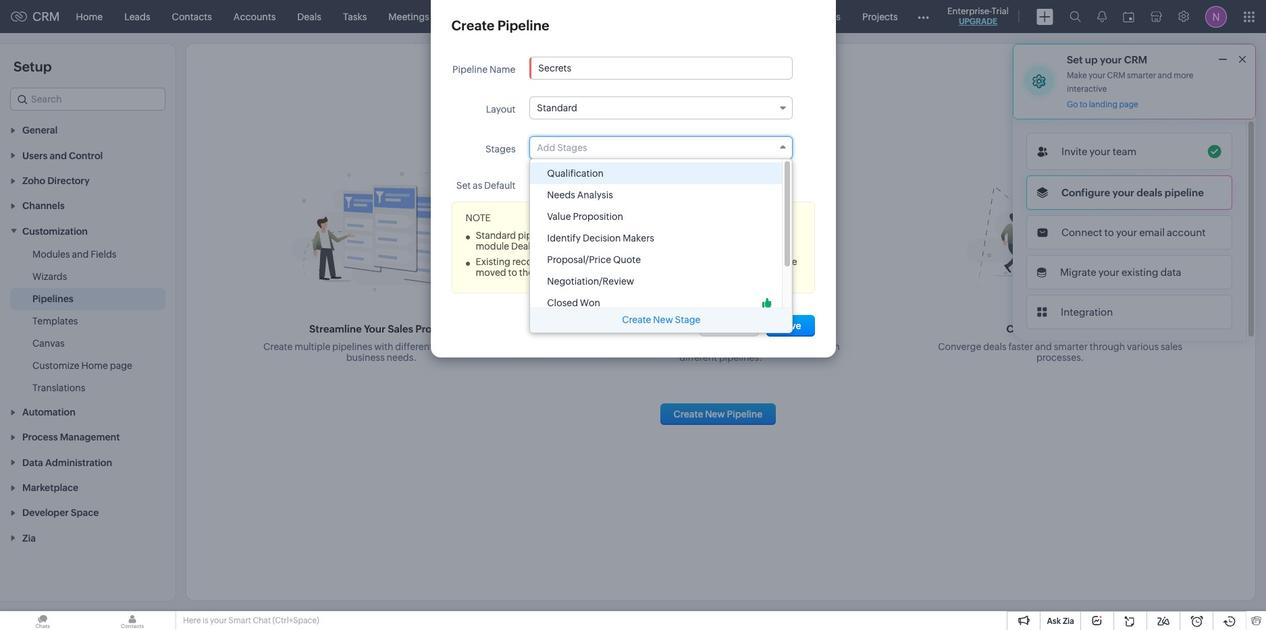 Task type: vqa. For each thing, say whether or not it's contained in the screenshot.
the Upgrade
yes



Task type: locate. For each thing, give the bounding box(es) containing it.
based
[[602, 342, 629, 352]]

stages left for on the left of the page
[[435, 342, 464, 352]]

with left stage
[[613, 257, 632, 267]]

smarter inside "set up your crm make your crm smarter and more interactive go to landing page"
[[1127, 71, 1156, 80]]

0 horizontal spatial pipeline
[[452, 64, 488, 75]]

pipeline
[[497, 18, 549, 33], [452, 64, 488, 75], [727, 409, 763, 420]]

1 horizontal spatial to
[[1080, 100, 1087, 109]]

deals
[[1137, 187, 1162, 199], [677, 323, 703, 335], [1056, 323, 1082, 335], [983, 342, 1007, 352]]

stages
[[715, 230, 744, 241], [435, 342, 464, 352]]

2 horizontal spatial pipeline
[[727, 409, 763, 420]]

0 horizontal spatial new
[[653, 315, 673, 325]]

trial
[[992, 6, 1009, 16]]

1 horizontal spatial page
[[1119, 100, 1138, 109]]

1 vertical spatial home
[[81, 360, 108, 371]]

1 vertical spatial pipelines
[[32, 294, 73, 304]]

blueprints
[[566, 257, 611, 267]]

standard down proposal/price
[[535, 267, 576, 278]]

your left email
[[1116, 227, 1137, 238]]

0 horizontal spatial to
[[508, 267, 517, 278]]

page right "customize"
[[110, 360, 132, 371]]

save button
[[766, 315, 815, 337]]

modules and fields link
[[32, 248, 116, 261]]

create inside streamline your sales process create multiple pipelines with different stages for your business needs.
[[263, 342, 293, 352]]

0 vertical spatial to
[[1080, 100, 1087, 109]]

in up "deals,"
[[705, 323, 715, 335]]

set as default
[[456, 180, 516, 191]]

1 vertical spatial with
[[613, 257, 632, 267]]

process
[[415, 323, 453, 335]]

note standard pipeline will be created by default with all the stages of the module deals. existing records and blueprints with stage field in the module deals will be moved to the standard pipeline.
[[466, 213, 797, 278]]

new down pipelines.
[[705, 409, 725, 420]]

2 vertical spatial with
[[374, 342, 393, 352]]

up
[[1085, 54, 1098, 65]]

1 horizontal spatial converge
[[1006, 323, 1054, 335]]

and
[[1158, 71, 1172, 80], [72, 249, 89, 260], [548, 257, 564, 267], [1035, 342, 1052, 352]]

0 horizontal spatial deals
[[297, 11, 321, 22]]

0 vertical spatial new
[[653, 315, 673, 325]]

1 horizontal spatial with
[[613, 257, 632, 267]]

smarter inside converge deals faster converge deals faster and smarter through various sales processes.
[[1054, 342, 1088, 352]]

quote
[[613, 255, 641, 265]]

1 horizontal spatial smarter
[[1127, 71, 1156, 80]]

customization button
[[0, 218, 176, 244]]

1 horizontal spatial of
[[746, 230, 755, 241]]

contacts image
[[90, 612, 175, 631]]

0 horizontal spatial will
[[555, 230, 570, 241]]

identify decision makers option
[[530, 228, 782, 249]]

landing
[[1089, 100, 1118, 109]]

1 vertical spatial module
[[708, 257, 741, 267]]

list box
[[530, 159, 792, 314]]

sales
[[388, 323, 413, 335], [1161, 342, 1182, 352]]

your right the "is"
[[210, 616, 227, 626]]

1 vertical spatial faster
[[1008, 342, 1033, 352]]

and inside customization region
[[72, 249, 89, 260]]

different down process
[[395, 342, 433, 352]]

with
[[666, 230, 685, 241], [613, 257, 632, 267], [374, 342, 393, 352]]

to right connect
[[1104, 227, 1114, 238]]

1 horizontal spatial module
[[708, 257, 741, 267]]

profile element
[[1197, 0, 1235, 33]]

pipeline down pipelines.
[[727, 409, 763, 420]]

cancel
[[714, 321, 745, 332]]

0 horizontal spatial converge
[[938, 342, 981, 352]]

0 vertical spatial converge
[[1006, 323, 1054, 335]]

0 horizontal spatial page
[[110, 360, 132, 371]]

smarter for your
[[1127, 71, 1156, 80]]

deals link
[[287, 0, 332, 33]]

0 vertical spatial in
[[681, 257, 690, 267]]

0 horizontal spatial sales
[[388, 323, 413, 335]]

pipeline up records
[[518, 230, 553, 241]]

None field
[[530, 136, 793, 159]]

0 horizontal spatial stages
[[435, 342, 464, 352]]

your inside track your deals in appropriate pipeline based on the type of deals, they would be processed in different pipelines.
[[653, 323, 674, 335]]

deals up "deals,"
[[677, 323, 703, 335]]

to right 'moved'
[[508, 267, 517, 278]]

is
[[202, 616, 208, 626]]

1 vertical spatial smarter
[[1054, 342, 1088, 352]]

0 horizontal spatial different
[[395, 342, 433, 352]]

standard down the note on the left top of the page
[[476, 230, 516, 241]]

stages inside note standard pipeline will be created by default with all the stages of the module deals. existing records and blueprints with stage field in the module deals will be moved to the standard pipeline.
[[715, 230, 744, 241]]

of
[[746, 230, 755, 241], [682, 342, 691, 352]]

faster
[[1085, 323, 1114, 335], [1008, 342, 1033, 352]]

be right would
[[771, 342, 782, 352]]

chat
[[253, 616, 271, 626]]

in right processed
[[832, 342, 840, 352]]

0 horizontal spatial with
[[374, 342, 393, 352]]

pipeline up name
[[497, 18, 549, 33]]

1 vertical spatial of
[[682, 342, 691, 352]]

1 vertical spatial new
[[705, 409, 725, 420]]

connect
[[1061, 227, 1102, 238]]

0 horizontal spatial be
[[572, 230, 583, 241]]

0 vertical spatial of
[[746, 230, 755, 241]]

0 horizontal spatial of
[[682, 342, 691, 352]]

and down identify at left
[[548, 257, 564, 267]]

calendar image
[[1123, 11, 1134, 22]]

1 horizontal spatial deals
[[743, 257, 767, 267]]

sales up the needs.
[[388, 323, 413, 335]]

enterprise-
[[947, 6, 992, 16]]

0 vertical spatial set
[[1067, 54, 1083, 65]]

new for pipeline
[[705, 409, 725, 420]]

0 horizontal spatial module
[[476, 241, 509, 252]]

1 horizontal spatial set
[[1067, 54, 1083, 65]]

be down value proposition at the left top of page
[[572, 230, 583, 241]]

0 vertical spatial sales
[[388, 323, 413, 335]]

0 vertical spatial standard
[[537, 103, 577, 113]]

home left leads link at the left
[[76, 11, 103, 22]]

module
[[476, 241, 509, 252], [708, 257, 741, 267]]

0 vertical spatial crm
[[32, 9, 60, 24]]

1 horizontal spatial pipeline
[[497, 18, 549, 33]]

pipelines up templates
[[32, 294, 73, 304]]

smarter
[[1127, 71, 1156, 80], [1054, 342, 1088, 352]]

different
[[395, 342, 433, 352], [679, 352, 717, 363]]

different left the they
[[679, 352, 717, 363]]

2 vertical spatial pipeline
[[778, 323, 817, 335]]

go to landing page link
[[1067, 100, 1138, 110]]

0 vertical spatial pipeline
[[1165, 187, 1204, 199]]

won
[[580, 298, 600, 309]]

1 horizontal spatial new
[[705, 409, 725, 420]]

home inside customization region
[[81, 360, 108, 371]]

1 horizontal spatial pipeline
[[778, 323, 817, 335]]

and left more
[[1158, 71, 1172, 80]]

0 vertical spatial page
[[1119, 100, 1138, 109]]

1 horizontal spatial sales
[[1161, 342, 1182, 352]]

sales inside converge deals faster converge deals faster and smarter through various sales processes.
[[1161, 342, 1182, 352]]

customize
[[32, 360, 79, 371]]

1 horizontal spatial stages
[[715, 230, 744, 241]]

module right "field" on the top right of page
[[708, 257, 741, 267]]

with left all
[[666, 230, 685, 241]]

stages right all
[[715, 230, 744, 241]]

canvas
[[32, 338, 65, 349]]

field
[[660, 257, 680, 267]]

set inside "set up your crm make your crm smarter and more interactive go to landing page"
[[1067, 54, 1083, 65]]

0 vertical spatial module
[[476, 241, 509, 252]]

pipeline
[[1165, 187, 1204, 199], [518, 230, 553, 241], [778, 323, 817, 335]]

projects
[[862, 11, 898, 22]]

create for create new stage
[[622, 315, 651, 325]]

contacts link
[[161, 0, 223, 33]]

in
[[681, 257, 690, 267], [705, 323, 715, 335], [832, 342, 840, 352]]

faster left "processes."
[[1008, 342, 1033, 352]]

0 horizontal spatial pipeline
[[518, 230, 553, 241]]

0 vertical spatial stages
[[715, 230, 744, 241]]

of right all
[[746, 230, 755, 241]]

1 horizontal spatial different
[[679, 352, 717, 363]]

data
[[1160, 267, 1181, 278]]

0 vertical spatial with
[[666, 230, 685, 241]]

pipeline inside track your deals in appropriate pipeline based on the type of deals, they would be processed in different pipelines.
[[778, 323, 817, 335]]

1 vertical spatial set
[[456, 180, 471, 191]]

2 vertical spatial in
[[832, 342, 840, 352]]

2 horizontal spatial in
[[832, 342, 840, 352]]

identify
[[547, 233, 581, 244]]

1 horizontal spatial in
[[705, 323, 715, 335]]

2 horizontal spatial with
[[666, 230, 685, 241]]

new inside button
[[705, 409, 725, 420]]

2 vertical spatial to
[[508, 267, 517, 278]]

help image
[[1201, 84, 1211, 97]]

cancel button
[[700, 315, 759, 337]]

and inside note standard pipeline will be created by default with all the stages of the module deals. existing records and blueprints with stage field in the module deals will be moved to the standard pipeline.
[[548, 257, 564, 267]]

your
[[1100, 54, 1122, 65], [1089, 71, 1105, 80], [1089, 146, 1111, 157], [1112, 187, 1134, 199], [1116, 227, 1137, 238], [1098, 267, 1119, 278], [364, 323, 385, 335], [653, 323, 674, 335], [480, 342, 499, 352], [210, 616, 227, 626]]

1 vertical spatial sales
[[1161, 342, 1182, 352]]

all
[[687, 230, 697, 241]]

1 vertical spatial will
[[769, 257, 784, 267]]

deals up email
[[1137, 187, 1162, 199]]

note
[[466, 213, 491, 224]]

crm left home link
[[32, 9, 60, 24]]

0 horizontal spatial in
[[681, 257, 690, 267]]

deals
[[297, 11, 321, 22], [743, 257, 767, 267]]

pipeline up processed
[[778, 323, 817, 335]]

your up "type"
[[653, 323, 674, 335]]

and left through
[[1035, 342, 1052, 352]]

will up save button
[[769, 257, 784, 267]]

2 vertical spatial standard
[[535, 267, 576, 278]]

None text field
[[530, 57, 792, 79]]

1 vertical spatial pipeline
[[452, 64, 488, 75]]

negotiation/review option
[[530, 271, 782, 292]]

standard
[[537, 103, 577, 113], [476, 230, 516, 241], [535, 267, 576, 278]]

pipelines inside customization region
[[32, 294, 73, 304]]

1 vertical spatial be
[[786, 257, 797, 267]]

create for create pipeline
[[451, 18, 495, 33]]

1 vertical spatial pipeline
[[518, 230, 553, 241]]

standard right layout
[[537, 103, 577, 113]]

sales right various
[[1161, 342, 1182, 352]]

new
[[653, 315, 673, 325], [705, 409, 725, 420]]

0 vertical spatial smarter
[[1127, 71, 1156, 80]]

pipeline left name
[[452, 64, 488, 75]]

analysis
[[577, 190, 613, 201]]

to right go
[[1080, 100, 1087, 109]]

sales inside streamline your sales process create multiple pipelines with different stages for your business needs.
[[388, 323, 413, 335]]

interactive
[[1067, 84, 1107, 94]]

2 vertical spatial be
[[771, 342, 782, 352]]

pipeline name
[[452, 64, 516, 75]]

1 vertical spatial stages
[[435, 342, 464, 352]]

existing
[[1122, 267, 1158, 278]]

set left as
[[456, 180, 471, 191]]

by
[[621, 230, 632, 241]]

services link
[[793, 0, 851, 33]]

crm down calendar image
[[1124, 54, 1147, 65]]

0 horizontal spatial pipelines
[[32, 294, 73, 304]]

will down value
[[555, 230, 570, 241]]

proposal/price
[[547, 255, 611, 265]]

new down closed won option
[[653, 315, 673, 325]]

0 horizontal spatial faster
[[1008, 342, 1033, 352]]

page right landing
[[1119, 100, 1138, 109]]

fields
[[91, 249, 116, 260]]

list box containing qualification
[[530, 159, 792, 314]]

create inside button
[[674, 409, 703, 420]]

calls
[[451, 11, 472, 22]]

be up save button
[[786, 257, 797, 267]]

module up existing
[[476, 241, 509, 252]]

home right "customize"
[[81, 360, 108, 371]]

1 horizontal spatial be
[[771, 342, 782, 352]]

chats image
[[0, 612, 85, 631]]

faster up through
[[1085, 323, 1114, 335]]

deals down the integration
[[1056, 323, 1082, 335]]

reports link
[[483, 0, 539, 33]]

0 vertical spatial will
[[555, 230, 570, 241]]

1 horizontal spatial pipelines
[[719, 120, 778, 135]]

smarter for faster
[[1054, 342, 1088, 352]]

smarter left more
[[1127, 71, 1156, 80]]

signals image
[[1097, 11, 1107, 22]]

of right "type"
[[682, 342, 691, 352]]

in right "field" on the top right of page
[[681, 257, 690, 267]]

search image
[[1070, 11, 1081, 22]]

deals inside track your deals in appropriate pipeline based on the type of deals, they would be processed in different pipelines.
[[677, 323, 703, 335]]

setup
[[14, 59, 52, 74]]

smarter left through
[[1054, 342, 1088, 352]]

needs analysis option
[[530, 184, 782, 206]]

1 vertical spatial deals
[[743, 257, 767, 267]]

1 vertical spatial page
[[110, 360, 132, 371]]

0 horizontal spatial set
[[456, 180, 471, 191]]

and left fields
[[72, 249, 89, 260]]

pipelines right manage
[[719, 120, 778, 135]]

create menu image
[[1036, 8, 1053, 25]]

1 horizontal spatial faster
[[1085, 323, 1114, 335]]

name
[[490, 64, 516, 75]]

set up make
[[1067, 54, 1083, 65]]

configure your deals pipeline
[[1061, 187, 1204, 199]]

0 vertical spatial be
[[572, 230, 583, 241]]

home
[[76, 11, 103, 22], [81, 360, 108, 371]]

1 horizontal spatial will
[[769, 257, 784, 267]]

for
[[465, 342, 478, 352]]

value
[[547, 211, 571, 222]]

pipeline up account
[[1165, 187, 1204, 199]]

negotiation/review
[[547, 276, 634, 287]]

would
[[742, 342, 769, 352]]

2 vertical spatial pipeline
[[727, 409, 763, 420]]

0 vertical spatial home
[[76, 11, 103, 22]]

0 horizontal spatial smarter
[[1054, 342, 1088, 352]]

pipeline inside note standard pipeline will be created by default with all the stages of the module deals. existing records and blueprints with stage field in the module deals will be moved to the standard pipeline.
[[518, 230, 553, 241]]

different inside track your deals in appropriate pipeline based on the type of deals, they would be processed in different pipelines.
[[679, 352, 717, 363]]

records
[[512, 257, 546, 267]]

crm up landing
[[1107, 71, 1125, 80]]

processes.
[[1036, 352, 1084, 363]]

1 vertical spatial to
[[1104, 227, 1114, 238]]

with right the pipelines
[[374, 342, 393, 352]]

wizards link
[[32, 270, 67, 283]]

services
[[803, 11, 841, 22]]



Task type: describe. For each thing, give the bounding box(es) containing it.
your left team
[[1089, 146, 1111, 157]]

wizards
[[32, 271, 67, 282]]

0 vertical spatial pipelines
[[719, 120, 778, 135]]

proposal/price quote option
[[530, 249, 782, 271]]

needs analysis
[[547, 190, 613, 201]]

invite your team
[[1061, 146, 1137, 157]]

meetings
[[388, 11, 429, 22]]

streamline your sales process create multiple pipelines with different stages for your business needs.
[[263, 323, 499, 363]]

configure
[[1061, 187, 1110, 199]]

as
[[473, 180, 482, 191]]

tasks link
[[332, 0, 378, 33]]

your right configure
[[1112, 187, 1134, 199]]

stage
[[634, 257, 658, 267]]

stage
[[675, 315, 701, 325]]

business
[[346, 352, 385, 363]]

create new stage
[[622, 315, 701, 325]]

Standard field
[[530, 97, 793, 120]]

default
[[484, 180, 516, 191]]

team
[[1113, 146, 1137, 157]]

page inside customization region
[[110, 360, 132, 371]]

deals inside note standard pipeline will be created by default with all the stages of the module deals. existing records and blueprints with stage field in the module deals will be moved to the standard pipeline.
[[743, 257, 767, 267]]

home link
[[65, 0, 114, 33]]

2 horizontal spatial pipeline
[[1165, 187, 1204, 199]]

create new pipeline button
[[660, 404, 776, 425]]

set up your crm make your crm smarter and more interactive go to landing page
[[1067, 54, 1193, 109]]

appropriate
[[717, 323, 775, 335]]

email
[[1139, 227, 1165, 238]]

tasks
[[343, 11, 367, 22]]

1 vertical spatial crm
[[1124, 54, 1147, 65]]

set for as
[[456, 180, 471, 191]]

integration
[[1061, 307, 1113, 318]]

closed
[[547, 298, 578, 309]]

set for up
[[1067, 54, 1083, 65]]

signals element
[[1089, 0, 1115, 33]]

different inside streamline your sales process create multiple pipelines with different stages for your business needs.
[[395, 342, 433, 352]]

translations
[[32, 383, 85, 393]]

0 vertical spatial deals
[[297, 11, 321, 22]]

proposal/price quote
[[547, 255, 641, 265]]

search element
[[1061, 0, 1089, 33]]

various
[[1127, 342, 1159, 352]]

your down up
[[1089, 71, 1105, 80]]

ask zia
[[1047, 617, 1074, 627]]

create for create new pipeline
[[674, 409, 703, 420]]

needs.
[[387, 352, 417, 363]]

0 vertical spatial faster
[[1085, 323, 1114, 335]]

go
[[1067, 100, 1078, 109]]

needs
[[547, 190, 575, 201]]

smart
[[228, 616, 251, 626]]

your right migrate
[[1098, 267, 1119, 278]]

created
[[585, 230, 619, 241]]

1 vertical spatial converge
[[938, 342, 981, 352]]

create new pipeline
[[674, 409, 763, 420]]

Add Stages text field
[[537, 142, 771, 153]]

multiple
[[295, 342, 330, 352]]

here
[[183, 616, 201, 626]]

page inside "set up your crm make your crm smarter and more interactive go to landing page"
[[1119, 100, 1138, 109]]

deals.
[[511, 241, 538, 252]]

crm link
[[11, 9, 60, 24]]

customization region
[[0, 244, 176, 400]]

enterprise-trial upgrade
[[947, 6, 1009, 26]]

decision
[[583, 233, 621, 244]]

2 vertical spatial crm
[[1107, 71, 1125, 80]]

more
[[1174, 71, 1193, 80]]

existing
[[476, 257, 510, 267]]

1 vertical spatial in
[[705, 323, 715, 335]]

default
[[634, 230, 664, 241]]

and inside "set up your crm make your crm smarter and more interactive go to landing page"
[[1158, 71, 1172, 80]]

to inside "set up your crm make your crm smarter and more interactive go to landing page"
[[1080, 100, 1087, 109]]

leads
[[124, 11, 150, 22]]

contacts
[[172, 11, 212, 22]]

1 vertical spatial standard
[[476, 230, 516, 241]]

your up the pipelines
[[364, 323, 385, 335]]

accounts link
[[223, 0, 287, 33]]

value proposition option
[[530, 206, 782, 228]]

in inside note standard pipeline will be created by default with all the stages of the module deals. existing records and blueprints with stage field in the module deals will be moved to the standard pipeline.
[[681, 257, 690, 267]]

pipelines link
[[32, 292, 73, 306]]

make
[[1067, 71, 1087, 80]]

migrate your existing data
[[1060, 267, 1181, 278]]

and inside converge deals faster converge deals faster and smarter through various sales processes.
[[1035, 342, 1052, 352]]

customize home page link
[[32, 359, 132, 373]]

the inside track your deals in appropriate pipeline based on the type of deals, they would be processed in different pipelines.
[[644, 342, 658, 352]]

to inside note standard pipeline will be created by default with all the stages of the module deals. existing records and blueprints with stage field in the module deals will be moved to the standard pipeline.
[[508, 267, 517, 278]]

2 horizontal spatial to
[[1104, 227, 1114, 238]]

stages inside streamline your sales process create multiple pipelines with different stages for your business needs.
[[435, 342, 464, 352]]

streamline
[[309, 323, 362, 335]]

on
[[631, 342, 642, 352]]

pipelines.
[[719, 352, 762, 363]]

projects link
[[851, 0, 909, 33]]

through
[[1090, 342, 1125, 352]]

closed won option
[[530, 292, 782, 314]]

save
[[780, 321, 801, 332]]

of inside track your deals in appropriate pipeline based on the type of deals, they would be processed in different pipelines.
[[682, 342, 691, 352]]

identify decision makers
[[547, 233, 654, 244]]

your right for on the left of the page
[[480, 342, 499, 352]]

ask
[[1047, 617, 1061, 627]]

pipelines
[[332, 342, 372, 352]]

value proposition
[[547, 211, 623, 222]]

type
[[660, 342, 680, 352]]

zia
[[1063, 617, 1074, 627]]

moved
[[476, 267, 506, 278]]

create menu element
[[1028, 0, 1061, 33]]

track
[[625, 323, 651, 335]]

makers
[[623, 233, 654, 244]]

proposition
[[573, 211, 623, 222]]

pipeline inside button
[[727, 409, 763, 420]]

be inside track your deals in appropriate pipeline based on the type of deals, they would be processed in different pipelines.
[[771, 342, 782, 352]]

canvas link
[[32, 337, 65, 350]]

layout
[[486, 104, 516, 115]]

your right up
[[1100, 54, 1122, 65]]

of inside note standard pipeline will be created by default with all the stages of the module deals. existing records and blueprints with stage field in the module deals will be moved to the standard pipeline.
[[746, 230, 755, 241]]

standard inside field
[[537, 103, 577, 113]]

leads link
[[114, 0, 161, 33]]

accounts
[[234, 11, 276, 22]]

deals,
[[693, 342, 719, 352]]

2 horizontal spatial be
[[786, 257, 797, 267]]

with inside streamline your sales process create multiple pipelines with different stages for your business needs.
[[374, 342, 393, 352]]

here is your smart chat (ctrl+space)
[[183, 616, 319, 626]]

0 vertical spatial pipeline
[[497, 18, 549, 33]]

new for stage
[[653, 315, 673, 325]]

connect to your email account
[[1061, 227, 1206, 238]]

templates
[[32, 316, 78, 327]]

migrate
[[1060, 267, 1096, 278]]

profile image
[[1205, 6, 1227, 27]]

pipeline.
[[578, 267, 616, 278]]

qualification option
[[530, 163, 782, 184]]

manage
[[664, 120, 716, 135]]

deals left "processes."
[[983, 342, 1007, 352]]



